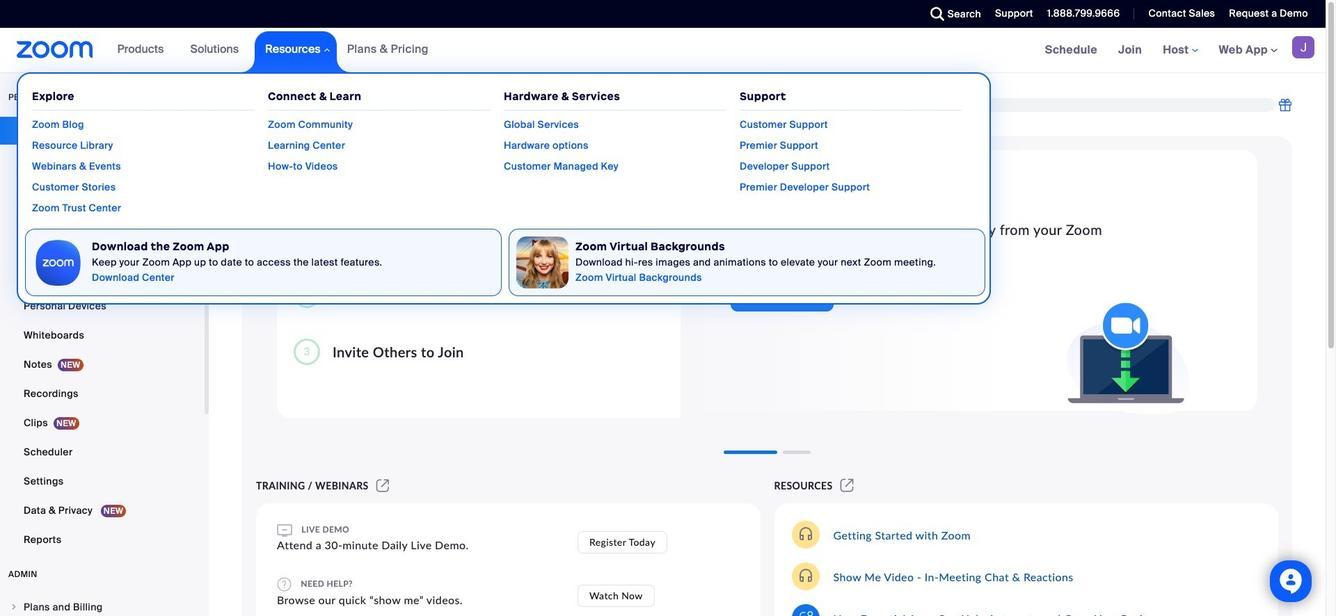 Task type: vqa. For each thing, say whether or not it's contained in the screenshot.
arrow down image
no



Task type: locate. For each thing, give the bounding box(es) containing it.
banner
[[0, 28, 1326, 305]]

zoom virtual backgrounds image
[[517, 237, 569, 289]]

download zoom client image
[[33, 237, 85, 289]]

menu item
[[0, 595, 205, 617]]

0 horizontal spatial window new image
[[374, 480, 391, 492]]

meetings navigation
[[1035, 28, 1326, 73]]

zoom logo image
[[17, 41, 93, 58]]

window new image
[[374, 480, 391, 492], [839, 480, 856, 492]]

1 horizontal spatial window new image
[[839, 480, 856, 492]]

personal menu menu
[[0, 117, 205, 556]]



Task type: describe. For each thing, give the bounding box(es) containing it.
right image
[[10, 604, 18, 612]]

product information navigation
[[17, 28, 993, 305]]

profile picture image
[[1293, 36, 1315, 58]]

2 window new image from the left
[[839, 480, 856, 492]]

1 window new image from the left
[[374, 480, 391, 492]]



